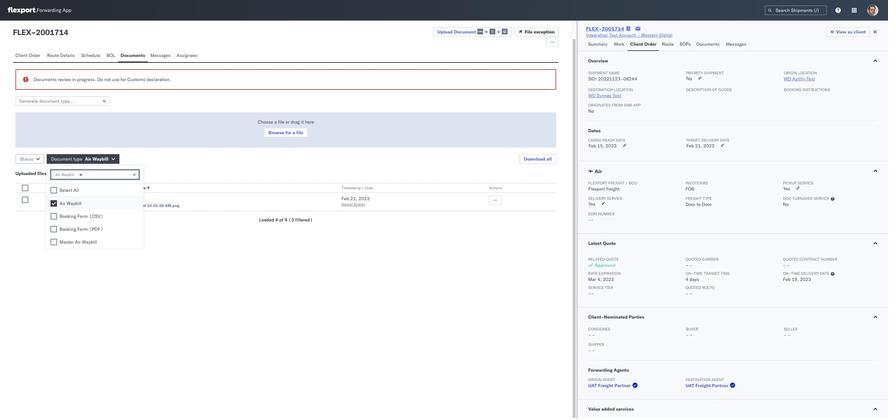 Task type: locate. For each thing, give the bounding box(es) containing it.
yes
[[784, 186, 791, 192], [589, 201, 596, 207]]

0 horizontal spatial location
[[614, 87, 633, 92]]

document for document type / filename
[[96, 185, 115, 190]]

route
[[662, 41, 674, 47], [47, 52, 59, 58]]

quoted down days
[[686, 285, 701, 290]]

timestamp / user button
[[340, 184, 476, 191]]

0 vertical spatial order
[[645, 41, 657, 47]]

route left details
[[47, 52, 59, 58]]

2 vertical spatial test
[[613, 93, 621, 99]]

0 horizontal spatial yes
[[589, 201, 596, 207]]

1 vertical spatial wd
[[588, 93, 596, 99]]

air waybill up the select
[[55, 172, 74, 177]]

destination agent
[[686, 377, 724, 382]]

number
[[598, 212, 615, 216]]

for inside button
[[285, 130, 292, 136]]

/ right type
[[125, 185, 128, 190]]

air waybill
[[55, 172, 74, 177], [60, 201, 82, 206]]

1 horizontal spatial uat
[[686, 383, 695, 389]]

messages button up declaration. on the left
[[148, 50, 174, 62]]

0 vertical spatial wd
[[784, 76, 791, 82]]

Generate document type... text field
[[15, 96, 109, 106]]

feb
[[589, 143, 596, 149], [687, 143, 694, 149], [342, 196, 349, 202], [783, 277, 791, 282]]

1 horizontal spatial time
[[721, 271, 730, 276]]

air waybill down select all
[[60, 201, 82, 206]]

0 horizontal spatial document
[[51, 156, 72, 162]]

date for feb 21, 2023
[[720, 138, 730, 143]]

master air waybill
[[60, 239, 97, 245]]

carrier
[[702, 257, 719, 262]]

0 vertical spatial documents
[[697, 41, 720, 47]]

order down flex - 2001714
[[29, 52, 40, 58]]

0 horizontal spatial messages button
[[148, 50, 174, 62]]

consignee - -
[[588, 327, 611, 338]]

freight down destination agent
[[696, 383, 711, 389]]

description of goods
[[686, 87, 732, 92]]

customs
[[127, 77, 145, 82]]

1 time from the left
[[694, 271, 703, 276]]

type down incoterms fob
[[703, 196, 712, 201]]

flexport freight / bco flexport freight
[[588, 181, 637, 192]]

15,
[[598, 143, 605, 149]]

freight up to
[[686, 196, 702, 201]]

1 horizontal spatial no
[[687, 76, 692, 81]]

sid:
[[588, 76, 597, 82]]

door left to
[[686, 202, 696, 207]]

latest quote
[[588, 241, 616, 246]]

None text field
[[87, 172, 94, 177]]

destination for destination location wd synnex test
[[588, 87, 613, 92]]

uat down 'origin agent' on the bottom right
[[588, 383, 597, 389]]

route details button
[[45, 50, 79, 62]]

2 door from the left
[[702, 202, 712, 207]]

uat freight partner down 'origin agent' on the bottom right
[[588, 383, 631, 389]]

here
[[305, 119, 314, 125]]

0 horizontal spatial 21,
[[350, 196, 357, 202]]

2 horizontal spatial /
[[626, 181, 628, 185]]

1 uat freight partner from the left
[[588, 383, 631, 389]]

1 partner from the left
[[615, 383, 631, 389]]

2 partner from the left
[[712, 383, 729, 389]]

test up booking instructions
[[807, 76, 815, 82]]

2023 inside 'feb 21, 2023 daniel ackley'
[[359, 196, 370, 202]]

time right the transit
[[721, 271, 730, 276]]

1 vertical spatial form
[[77, 226, 88, 232]]

partner
[[615, 383, 631, 389], [712, 383, 729, 389]]

quoted inside quoted contract number - - rate expiration mar 4, 2023
[[783, 257, 799, 262]]

forwarding up flex - 2001714
[[37, 7, 61, 13]]

booking instructions
[[784, 87, 830, 92]]

origin location wd agility test
[[784, 71, 817, 82]]

document inside button
[[96, 185, 115, 190]]

service up doc turnover service
[[798, 181, 814, 185]]

quoted inside quoted route - -
[[686, 285, 701, 290]]

time up 19,
[[791, 271, 800, 276]]

client order down flex
[[15, 52, 40, 58]]

2 uat from the left
[[686, 383, 695, 389]]

2 horizontal spatial no
[[783, 202, 789, 207]]

partner down destination agent
[[712, 383, 729, 389]]

feb inside 'feb 21, 2023 daniel ackley'
[[342, 196, 349, 202]]

partner for origin agent
[[615, 383, 631, 389]]

a inside button
[[293, 130, 295, 136]]

1 horizontal spatial a
[[293, 130, 295, 136]]

1 horizontal spatial agent
[[712, 377, 724, 382]]

documents button right bol
[[118, 50, 148, 62]]

0 vertical spatial messages
[[726, 41, 747, 47]]

2 vertical spatial document
[[96, 185, 115, 190]]

1 horizontal spatial documents
[[121, 52, 145, 58]]

exception
[[534, 29, 555, 35]]

0 vertical spatial for
[[121, 77, 126, 82]]

wd inside origin location wd agility test
[[784, 76, 791, 82]]

upload document button
[[433, 27, 512, 37]]

0 vertical spatial document
[[454, 29, 476, 35]]

for down or
[[285, 130, 292, 136]]

1 vertical spatial 21,
[[350, 196, 357, 202]]

fob
[[686, 186, 695, 192]]

3 time from the left
[[791, 271, 800, 276]]

app inside originates from smb app no
[[633, 103, 641, 108]]

quoted for quoted route - -
[[686, 285, 701, 290]]

route for route details
[[47, 52, 59, 58]]

0 horizontal spatial service
[[607, 196, 623, 201]]

for
[[121, 77, 126, 82], [285, 130, 292, 136]]

1 vertical spatial origin
[[588, 377, 602, 382]]

1 vertical spatial destination
[[686, 377, 711, 382]]

2 uat freight partner link from the left
[[686, 383, 737, 389]]

type inside "freight type door to door"
[[703, 196, 712, 201]]

booking form (csv)
[[60, 213, 103, 219]]

flexport. image
[[8, 7, 37, 14]]

1 vertical spatial location
[[614, 87, 633, 92]]

time up days
[[694, 271, 703, 276]]

booking up master
[[60, 226, 76, 232]]

1 uat freight partner link from the left
[[588, 383, 640, 389]]

on-
[[686, 271, 694, 276], [783, 271, 791, 276]]

order down western
[[645, 41, 657, 47]]

documents for documents review in progress. do not use for customs declaration.
[[33, 77, 57, 82]]

no down priority at top right
[[687, 76, 692, 81]]

freight up delivery service
[[606, 186, 620, 192]]

test up from
[[613, 93, 621, 99]]

form
[[77, 213, 88, 219], [77, 226, 88, 232]]

no down originates
[[588, 108, 594, 114]]

destination
[[588, 87, 613, 92], [686, 377, 711, 382]]

feb up daniel
[[342, 196, 349, 202]]

delivery
[[588, 196, 606, 201]]

form up booking form (pdf)
[[77, 213, 88, 219]]

it
[[301, 119, 304, 125]]

/ left user
[[362, 185, 364, 190]]

document inside button
[[454, 29, 476, 35]]

file left or
[[278, 119, 284, 125]]

agility
[[793, 76, 806, 82]]

feb down target
[[687, 143, 694, 149]]

1 form from the top
[[77, 213, 88, 219]]

21, inside 'feb 21, 2023 daniel ackley'
[[350, 196, 357, 202]]

0 vertical spatial booking
[[60, 213, 76, 219]]

document up 'air waybill' link on the left top of page
[[96, 185, 115, 190]]

2023 for feb 21, 2023 daniel ackley
[[359, 196, 370, 202]]

/ left bco
[[626, 181, 628, 185]]

expiration
[[599, 271, 621, 276]]

2023 down on-time delivery date
[[800, 277, 811, 282]]

0 vertical spatial type
[[73, 156, 82, 162]]

destination inside destination location wd synnex test
[[588, 87, 613, 92]]

air inside air waybill screenshot 2023-01-27 at 10.55.56 am.png
[[96, 196, 102, 202]]

a right choose
[[274, 119, 277, 125]]

delivery down "contract" on the bottom
[[801, 271, 819, 276]]

messages up overview button
[[726, 41, 747, 47]]

0 vertical spatial client order
[[630, 41, 657, 47]]

21, down target
[[695, 143, 702, 149]]

1 vertical spatial yes
[[589, 201, 596, 207]]

loaded 4 of 4 (3 filtered)
[[259, 217, 313, 223]]

or
[[286, 119, 290, 125]]

origin up agility
[[784, 71, 797, 75]]

0 horizontal spatial /
[[125, 185, 128, 190]]

0 horizontal spatial forwarding
[[37, 7, 61, 13]]

/ inside document type / filename button
[[125, 185, 128, 190]]

on- up feb 19, 2023
[[783, 271, 791, 276]]

location for wd synnex test
[[614, 87, 633, 92]]

wd up originates
[[588, 93, 596, 99]]

messages up declaration. on the left
[[150, 52, 171, 58]]

wd inside destination location wd synnex test
[[588, 93, 596, 99]]

/
[[626, 181, 628, 185], [125, 185, 128, 190], [362, 185, 364, 190]]

delivery up feb 21, 2023
[[702, 138, 719, 143]]

file exception button
[[515, 27, 559, 37], [515, 27, 559, 37]]

1 vertical spatial no
[[588, 108, 594, 114]]

forwarding up 'origin agent' on the bottom right
[[588, 367, 613, 373]]

0 vertical spatial a
[[274, 119, 277, 125]]

0 vertical spatial destination
[[588, 87, 613, 92]]

4 left days
[[686, 277, 689, 282]]

2 form from the top
[[77, 226, 88, 232]]

0 horizontal spatial messages
[[150, 52, 171, 58]]

progress.
[[77, 77, 96, 82]]

services
[[616, 406, 634, 412]]

cargo
[[588, 138, 602, 143]]

shipper
[[588, 342, 604, 347]]

service down flexport freight / bco flexport freight
[[607, 196, 623, 201]]

wd left agility
[[784, 76, 791, 82]]

4 left (3
[[285, 217, 287, 223]]

1 horizontal spatial wd
[[784, 76, 791, 82]]

download
[[524, 156, 546, 162]]

flex - 2001714
[[13, 27, 68, 37]]

test
[[610, 32, 618, 38], [807, 76, 815, 82], [613, 93, 621, 99]]

0 horizontal spatial door
[[686, 202, 696, 207]]

yes down delivery
[[589, 201, 596, 207]]

0 horizontal spatial order
[[29, 52, 40, 58]]

uat freight partner link down destination agent
[[686, 383, 737, 389]]

incoterms
[[686, 181, 708, 185]]

documents right sops button
[[697, 41, 720, 47]]

1 horizontal spatial 21,
[[695, 143, 702, 149]]

client down integration test account - western digital link
[[630, 41, 643, 47]]

- inside integration test account - western digital link
[[637, 32, 640, 38]]

uat
[[588, 383, 597, 389], [686, 383, 695, 389]]

time for on-time transit time 4 days
[[694, 271, 703, 276]]

2 on- from the left
[[783, 271, 791, 276]]

0 horizontal spatial type
[[73, 156, 82, 162]]

2023 down expiration
[[603, 277, 614, 282]]

1 vertical spatial app
[[633, 103, 641, 108]]

1 vertical spatial for
[[285, 130, 292, 136]]

on- up days
[[686, 271, 694, 276]]

1 horizontal spatial file
[[296, 130, 303, 136]]

1 horizontal spatial partner
[[712, 383, 729, 389]]

test up work
[[610, 32, 618, 38]]

1 vertical spatial documents
[[121, 52, 145, 58]]

1 vertical spatial order
[[29, 52, 40, 58]]

0 vertical spatial form
[[77, 213, 88, 219]]

2 agent from the left
[[712, 377, 724, 382]]

bco
[[629, 181, 637, 185]]

1 vertical spatial messages
[[150, 52, 171, 58]]

2 booking from the top
[[60, 226, 76, 232]]

of left (3
[[279, 217, 283, 223]]

documents button right sops
[[694, 38, 724, 51]]

uat for destination
[[686, 383, 695, 389]]

value added services
[[588, 406, 634, 412]]

0 vertical spatial delivery
[[702, 138, 719, 143]]

2 horizontal spatial date
[[820, 271, 830, 276]]

delivery
[[702, 138, 719, 143], [801, 271, 819, 276]]

1 horizontal spatial client
[[630, 41, 643, 47]]

form down the booking form (csv)
[[77, 226, 88, 232]]

0 horizontal spatial uat
[[588, 383, 597, 389]]

2 time from the left
[[721, 271, 730, 276]]

partner down agents on the bottom right
[[615, 383, 631, 389]]

2 horizontal spatial documents
[[697, 41, 720, 47]]

tier
[[605, 285, 613, 290]]

schedule button
[[79, 50, 104, 62]]

4 right ∙ in the top left of the page
[[52, 171, 55, 176]]

0 horizontal spatial time
[[694, 271, 703, 276]]

(3
[[289, 217, 294, 223]]

uat freight partner link down 'origin agent' on the bottom right
[[588, 383, 640, 389]]

no down "doc"
[[783, 202, 789, 207]]

1 horizontal spatial documents button
[[694, 38, 724, 51]]

0 horizontal spatial documents
[[33, 77, 57, 82]]

1 horizontal spatial app
[[633, 103, 641, 108]]

quoted inside the quoted carrier - -
[[686, 257, 701, 262]]

/ for flexport freight / bco flexport freight
[[626, 181, 628, 185]]

test inside destination location wd synnex test
[[613, 93, 621, 99]]

quote
[[606, 257, 619, 262]]

2023
[[606, 143, 617, 149], [704, 143, 715, 149], [359, 196, 370, 202], [603, 277, 614, 282], [800, 277, 811, 282]]

quoted route - -
[[686, 285, 715, 297]]

form for (pdf)
[[77, 226, 88, 232]]

location down 08244
[[614, 87, 633, 92]]

western
[[641, 32, 658, 38]]

status button
[[15, 154, 44, 164]]

1 horizontal spatial document
[[96, 185, 115, 190]]

documents review in progress. do not use for customs declaration.
[[33, 77, 171, 82]]

uat down destination agent
[[686, 383, 695, 389]]

uat freight partner link for origin
[[588, 383, 640, 389]]

0 horizontal spatial route
[[47, 52, 59, 58]]

2023 down target delivery date
[[704, 143, 715, 149]]

0 vertical spatial freight
[[608, 181, 625, 185]]

1 on- from the left
[[686, 271, 694, 276]]

wd for wd synnex test
[[588, 93, 596, 99]]

service for delivery service
[[607, 196, 623, 201]]

1 horizontal spatial messages
[[726, 41, 747, 47]]

document up uploaded files ∙ 4
[[51, 156, 72, 162]]

2023 up the ackley
[[359, 196, 370, 202]]

1 horizontal spatial uat freight partner
[[686, 383, 729, 389]]

1 booking from the top
[[60, 213, 76, 219]]

feb down cargo
[[589, 143, 596, 149]]

1 vertical spatial type
[[703, 196, 712, 201]]

0 vertical spatial air waybill
[[55, 172, 74, 177]]

document right upload
[[454, 29, 476, 35]]

date right ready
[[616, 138, 626, 143]]

quoted left "contract" on the bottom
[[783, 257, 799, 262]]

filename
[[129, 185, 146, 190]]

client order button down western
[[628, 38, 660, 51]]

feb left 19,
[[783, 277, 791, 282]]

0 vertical spatial location
[[798, 71, 817, 75]]

drag
[[291, 119, 300, 125]]

uat freight partner down destination agent
[[686, 383, 729, 389]]

1 vertical spatial a
[[293, 130, 295, 136]]

feb for feb 21, 2023
[[687, 143, 694, 149]]

test inside origin location wd agility test
[[807, 76, 815, 82]]

client order button down flex
[[13, 50, 45, 62]]

freight left bco
[[608, 181, 625, 185]]

air
[[85, 156, 91, 162], [595, 168, 602, 175], [55, 172, 60, 177], [96, 196, 102, 202], [60, 201, 65, 206], [75, 239, 81, 245]]

uploaded files ∙ 4
[[15, 171, 55, 176]]

documents left review
[[33, 77, 57, 82]]

1 horizontal spatial delivery
[[801, 271, 819, 276]]

/ inside flexport freight / bco flexport freight
[[626, 181, 628, 185]]

client order button
[[628, 38, 660, 51], [13, 50, 45, 62]]

browse for a file button
[[264, 128, 308, 137]]

assignees button
[[174, 50, 201, 62]]

0 horizontal spatial on-
[[686, 271, 694, 276]]

quoted for quoted contract number - - rate expiration mar 4, 2023
[[783, 257, 799, 262]]

None checkbox
[[22, 185, 28, 191], [51, 187, 57, 194], [22, 197, 28, 203], [51, 200, 57, 207], [22, 185, 28, 191], [51, 187, 57, 194], [22, 197, 28, 203], [51, 200, 57, 207]]

0 horizontal spatial client order button
[[13, 50, 45, 62]]

air inside button
[[595, 168, 602, 175]]

origin inside origin location wd agility test
[[784, 71, 797, 75]]

door right to
[[702, 202, 712, 207]]

messages button up overview button
[[724, 38, 750, 51]]

2 horizontal spatial time
[[791, 271, 800, 276]]

list box
[[47, 184, 143, 249]]

of
[[712, 87, 718, 92], [279, 217, 283, 223]]

location inside origin location wd agility test
[[798, 71, 817, 75]]

for right use
[[121, 77, 126, 82]]

2 uat freight partner from the left
[[686, 383, 729, 389]]

instructions
[[803, 87, 830, 92]]

1 horizontal spatial type
[[703, 196, 712, 201]]

1 horizontal spatial for
[[285, 130, 292, 136]]

feb for feb 21, 2023 daniel ackley
[[342, 196, 349, 202]]

file
[[278, 119, 284, 125], [296, 130, 303, 136]]

0 horizontal spatial destination
[[588, 87, 613, 92]]

booking for booking form (csv)
[[60, 213, 76, 219]]

client down flex
[[15, 52, 28, 58]]

date down number
[[820, 271, 830, 276]]

documents right bol button
[[121, 52, 145, 58]]

service for pickup service
[[798, 181, 814, 185]]

type
[[116, 185, 124, 190]]

forwarding for forwarding agents
[[588, 367, 613, 373]]

1 uat from the left
[[588, 383, 597, 389]]

client order down western
[[630, 41, 657, 47]]

screenshot
[[96, 203, 117, 208]]

0 horizontal spatial agent
[[603, 377, 616, 382]]

0 horizontal spatial uat freight partner
[[588, 383, 631, 389]]

freight down 'origin agent' on the bottom right
[[598, 383, 614, 389]]

days
[[690, 277, 699, 282]]

1 agent from the left
[[603, 377, 616, 382]]

21, up the ackley
[[350, 196, 357, 202]]

0 vertical spatial route
[[662, 41, 674, 47]]

on- inside "on-time transit time 4 days"
[[686, 271, 694, 276]]

1 horizontal spatial yes
[[784, 186, 791, 192]]

route down digital
[[662, 41, 674, 47]]

1 vertical spatial document
[[51, 156, 72, 162]]

buyer - -
[[686, 327, 699, 338]]

daniel
[[342, 202, 353, 207]]

booking up booking form (pdf)
[[60, 213, 76, 219]]

route for route
[[662, 41, 674, 47]]

agent for destination agent
[[712, 377, 724, 382]]

yes down pickup
[[784, 186, 791, 192]]

date right target
[[720, 138, 730, 143]]

1 horizontal spatial door
[[702, 202, 712, 207]]

2023 inside quoted contract number - - rate expiration mar 4, 2023
[[603, 277, 614, 282]]

forwarding for forwarding app
[[37, 7, 61, 13]]

client-nominated parties button
[[578, 308, 888, 327]]

quoted left carrier at the bottom
[[686, 257, 701, 262]]

service right turnover
[[814, 196, 830, 201]]

None checkbox
[[51, 213, 57, 220], [51, 226, 57, 232], [51, 239, 57, 245], [51, 213, 57, 220], [51, 226, 57, 232], [51, 239, 57, 245]]

2023 down ready
[[606, 143, 617, 149]]

1 vertical spatial forwarding
[[588, 367, 613, 373]]

type for freight
[[703, 196, 712, 201]]

1 horizontal spatial origin
[[784, 71, 797, 75]]

location for wd agility test
[[798, 71, 817, 75]]

date
[[616, 138, 626, 143], [720, 138, 730, 143], [820, 271, 830, 276]]

a down "drag"
[[293, 130, 295, 136]]

added
[[602, 406, 615, 412]]

0 horizontal spatial client
[[15, 52, 28, 58]]

1 horizontal spatial location
[[798, 71, 817, 75]]

location inside destination location wd synnex test
[[614, 87, 633, 92]]

0 vertical spatial client
[[630, 41, 643, 47]]

2001714 down forwarding app
[[36, 27, 68, 37]]

0 horizontal spatial delivery
[[702, 138, 719, 143]]

client
[[854, 29, 866, 35]]

on- for on-time transit time 4 days
[[686, 271, 694, 276]]

of left goods
[[712, 87, 718, 92]]

select all
[[60, 187, 79, 193]]



Task type: describe. For each thing, give the bounding box(es) containing it.
0 vertical spatial no
[[687, 76, 692, 81]]

on-time delivery date
[[783, 271, 830, 276]]

0 vertical spatial test
[[610, 32, 618, 38]]

feb for feb 19, 2023
[[783, 277, 791, 282]]

priority shipment
[[686, 71, 724, 75]]

wd synnex test link
[[588, 93, 621, 99]]

/ for document type / filename
[[125, 185, 128, 190]]

seller
[[784, 327, 798, 332]]

value
[[588, 406, 601, 412]]

0 vertical spatial of
[[712, 87, 718, 92]]

value added services button
[[578, 400, 888, 419]]

bol button
[[104, 50, 118, 62]]

from
[[612, 103, 623, 108]]

origin for origin agent
[[588, 377, 602, 382]]

document type air waybill
[[51, 156, 108, 162]]

target delivery date
[[686, 138, 730, 143]]

2 horizontal spatial service
[[814, 196, 830, 201]]

master
[[60, 239, 74, 245]]

1 vertical spatial of
[[279, 217, 283, 223]]

1 horizontal spatial 2001714
[[602, 25, 624, 32]]

documents for right documents button
[[697, 41, 720, 47]]

documents for documents button to the left
[[121, 52, 145, 58]]

to
[[697, 202, 701, 207]]

4 right loaded
[[275, 217, 278, 223]]

2 vertical spatial no
[[783, 202, 789, 207]]

booking for booking form (pdf)
[[60, 226, 76, 232]]

on-time transit time 4 days
[[686, 271, 730, 282]]

view as client button
[[826, 27, 870, 37]]

freight type door to door
[[686, 196, 712, 207]]

not
[[104, 77, 111, 82]]

download all button
[[520, 154, 557, 164]]

route details
[[47, 52, 75, 58]]

pickup service
[[783, 181, 814, 185]]

list box containing select all
[[47, 184, 143, 249]]

2 flexport from the top
[[588, 186, 605, 192]]

test for wd synnex test
[[613, 93, 621, 99]]

ready
[[603, 138, 615, 143]]

feb 21, 2023 daniel ackley
[[342, 196, 370, 207]]

overview button
[[578, 51, 888, 71]]

as
[[848, 29, 853, 35]]

on- for on-time delivery date
[[783, 271, 791, 276]]

declaration.
[[147, 77, 171, 82]]

related
[[588, 257, 605, 262]]

origin for origin location wd agility test
[[784, 71, 797, 75]]

date for feb 15, 2023
[[616, 138, 626, 143]]

type for document
[[73, 156, 82, 162]]

summary button
[[586, 38, 612, 51]]

0 horizontal spatial a
[[274, 119, 277, 125]]

1 horizontal spatial client order button
[[628, 38, 660, 51]]

details
[[60, 52, 75, 58]]

forwarding app
[[37, 7, 71, 13]]

doc turnover service
[[783, 196, 830, 201]]

use
[[112, 77, 119, 82]]

work
[[614, 41, 625, 47]]

form for (csv)
[[77, 213, 88, 219]]

agent for origin agent
[[603, 377, 616, 382]]

1 vertical spatial delivery
[[801, 271, 819, 276]]

0 horizontal spatial file
[[278, 119, 284, 125]]

freight for destination agent
[[696, 383, 711, 389]]

ackley
[[354, 202, 366, 207]]

4,
[[598, 277, 602, 282]]

shipper - -
[[588, 342, 604, 354]]

1 vertical spatial client
[[15, 52, 28, 58]]

0 vertical spatial app
[[63, 7, 71, 13]]

2023 for feb 21, 2023
[[704, 143, 715, 149]]

test for wd agility test
[[807, 76, 815, 82]]

messages for rightmost messages button
[[726, 41, 747, 47]]

download all
[[524, 156, 552, 162]]

wd for wd agility test
[[784, 76, 791, 82]]

files
[[37, 171, 47, 176]]

flex-2001714
[[586, 25, 624, 32]]

synnex
[[597, 93, 612, 99]]

route button
[[660, 38, 677, 51]]

doc
[[783, 196, 792, 201]]

time for on-time delivery date
[[791, 271, 800, 276]]

yes for delivery
[[589, 201, 596, 207]]

buyer
[[686, 327, 699, 332]]

uat freight partner link for destination
[[686, 383, 737, 389]]

uat freight partner for destination
[[686, 383, 729, 389]]

1 horizontal spatial messages button
[[724, 38, 750, 51]]

2023-
[[118, 203, 130, 208]]

service
[[588, 285, 604, 290]]

2023 for feb 19, 2023
[[800, 277, 811, 282]]

incoterms fob
[[686, 181, 708, 192]]

freight inside "freight type door to door"
[[686, 196, 702, 201]]

21, for feb 21, 2023 daniel ackley
[[350, 196, 357, 202]]

client-nominated parties
[[588, 314, 644, 320]]

20221123-
[[598, 76, 623, 82]]

originates
[[588, 103, 611, 108]]

1 flexport from the top
[[588, 181, 607, 185]]

originates from smb app no
[[588, 103, 641, 114]]

destination for destination agent
[[686, 377, 711, 382]]

client-
[[588, 314, 604, 320]]

08244
[[623, 76, 637, 82]]

(csv)
[[89, 213, 103, 219]]

transit
[[704, 271, 720, 276]]

file
[[525, 29, 533, 35]]

1 door from the left
[[686, 202, 696, 207]]

uat freight partner for origin
[[588, 383, 631, 389]]

quoted contract number - - rate expiration mar 4, 2023
[[588, 257, 838, 282]]

1 vertical spatial freight
[[606, 186, 620, 192]]

origin agent
[[588, 377, 616, 382]]

quoted for quoted carrier - -
[[686, 257, 701, 262]]

yes for pickup
[[784, 186, 791, 192]]

10.55.56
[[147, 203, 164, 208]]

name
[[609, 71, 620, 75]]

partner for destination agent
[[712, 383, 729, 389]]

document for document type air waybill
[[51, 156, 72, 162]]

choose a file or drag it here
[[258, 119, 314, 125]]

mar
[[588, 277, 596, 282]]

shipment
[[704, 71, 724, 75]]

flex-2001714 link
[[586, 25, 624, 32]]

pickup
[[783, 181, 797, 185]]

priority
[[686, 71, 703, 75]]

0 horizontal spatial client order
[[15, 52, 40, 58]]

at
[[143, 203, 146, 208]]

/ inside timestamp / user button
[[362, 185, 364, 190]]

assignees
[[177, 52, 197, 58]]

feb for feb 15, 2023
[[589, 143, 596, 149]]

timestamp
[[342, 185, 361, 190]]

2023 for feb 15, 2023
[[606, 143, 617, 149]]

order for the rightmost client order button
[[645, 41, 657, 47]]

cargo ready date
[[588, 138, 626, 143]]

0 horizontal spatial 2001714
[[36, 27, 68, 37]]

nominated
[[604, 314, 628, 320]]

no inside originates from smb app no
[[588, 108, 594, 114]]

1 horizontal spatial client order
[[630, 41, 657, 47]]

file inside button
[[296, 130, 303, 136]]

uat for origin
[[588, 383, 597, 389]]

bol
[[107, 52, 115, 58]]

dates
[[588, 128, 601, 134]]

contract
[[800, 257, 820, 262]]

1 vertical spatial air waybill
[[60, 201, 82, 206]]

description
[[686, 87, 711, 92]]

Search Shipments (/) text field
[[765, 5, 827, 15]]

view
[[836, 29, 847, 35]]

freight for origin agent
[[598, 383, 614, 389]]

number
[[821, 257, 838, 262]]

sops
[[680, 41, 691, 47]]

air button
[[578, 161, 888, 181]]

air waybill screenshot 2023-01-27 at 10.55.56 am.png
[[96, 196, 179, 208]]

(pdf)
[[89, 226, 103, 232]]

work button
[[612, 38, 628, 51]]

consignee
[[588, 327, 611, 332]]

eori number --
[[588, 212, 615, 223]]

4 inside "on-time transit time 4 days"
[[686, 277, 689, 282]]

latest quote button
[[578, 234, 888, 253]]

account
[[619, 32, 636, 38]]

timestamp / user
[[342, 185, 374, 190]]

messages for messages button to the left
[[150, 52, 171, 58]]

destination location wd synnex test
[[588, 87, 633, 99]]

0 horizontal spatial documents button
[[118, 50, 148, 62]]

order for the left client order button
[[29, 52, 40, 58]]

21, for feb 21, 2023
[[695, 143, 702, 149]]

waybill inside air waybill screenshot 2023-01-27 at 10.55.56 am.png
[[103, 196, 118, 202]]

status
[[20, 156, 33, 162]]



Task type: vqa. For each thing, say whether or not it's contained in the screenshot.
Feb 21, 2023 date
yes



